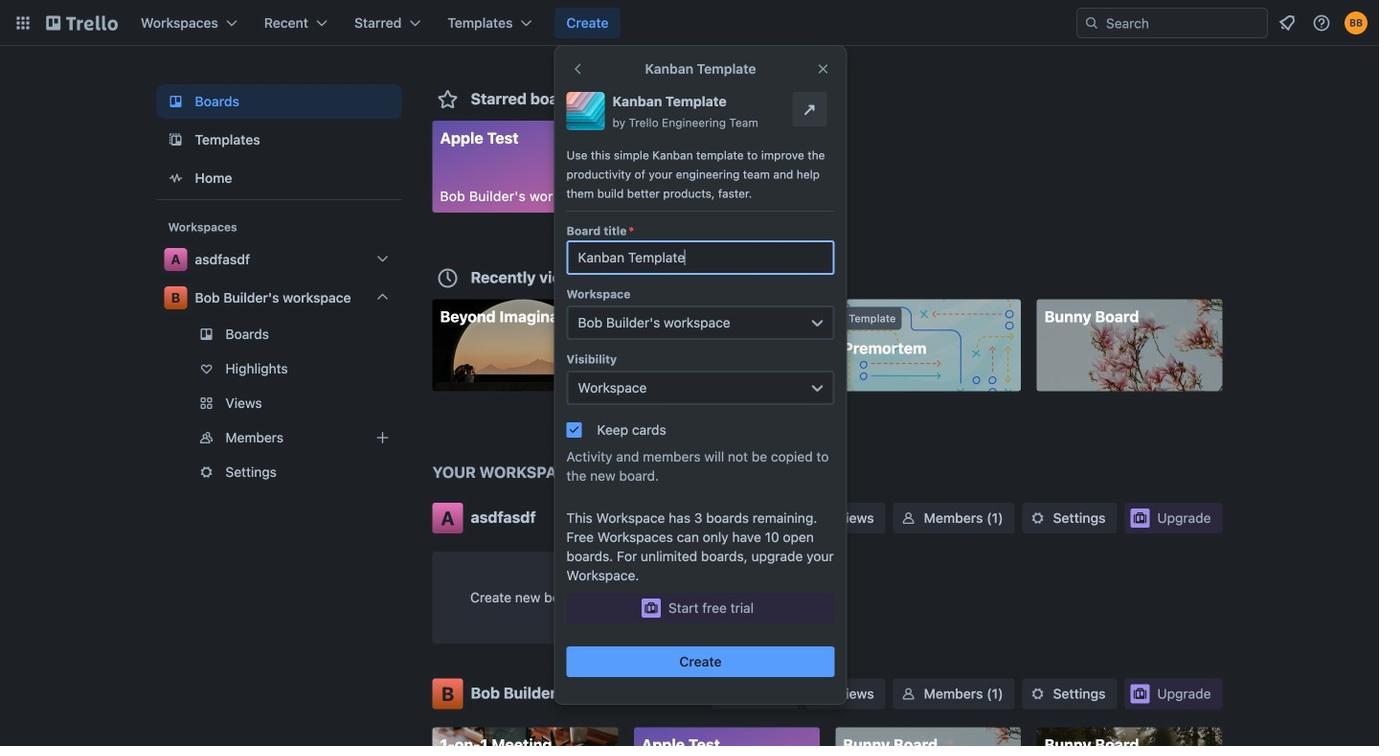 Task type: vqa. For each thing, say whether or not it's contained in the screenshot.
Jeremy Miller (Jeremymiller198) "image"
no



Task type: locate. For each thing, give the bounding box(es) containing it.
1 horizontal spatial sm image
[[899, 509, 919, 528]]

Search field
[[1100, 10, 1268, 36]]

0 notifications image
[[1276, 11, 1299, 34]]

back to home image
[[46, 8, 118, 38]]

None text field
[[567, 241, 835, 275]]

sm image
[[718, 509, 737, 528], [899, 509, 919, 528]]

sm image
[[1029, 509, 1048, 528], [718, 685, 737, 704], [899, 685, 919, 704], [1029, 685, 1048, 704]]

0 horizontal spatial sm image
[[718, 509, 737, 528]]

1 sm image from the left
[[718, 509, 737, 528]]



Task type: describe. For each thing, give the bounding box(es) containing it.
bob builder (bobbuilder40) image
[[1345, 11, 1368, 34]]

search image
[[1085, 15, 1100, 31]]

template board image
[[164, 128, 187, 151]]

2 sm image from the left
[[899, 509, 919, 528]]

primary element
[[0, 0, 1380, 46]]

return to previous screen image
[[571, 61, 586, 77]]

open information menu image
[[1313, 13, 1332, 33]]

home image
[[164, 167, 187, 190]]

close popover image
[[816, 61, 831, 77]]

board image
[[164, 90, 187, 113]]

add image
[[371, 426, 394, 449]]



